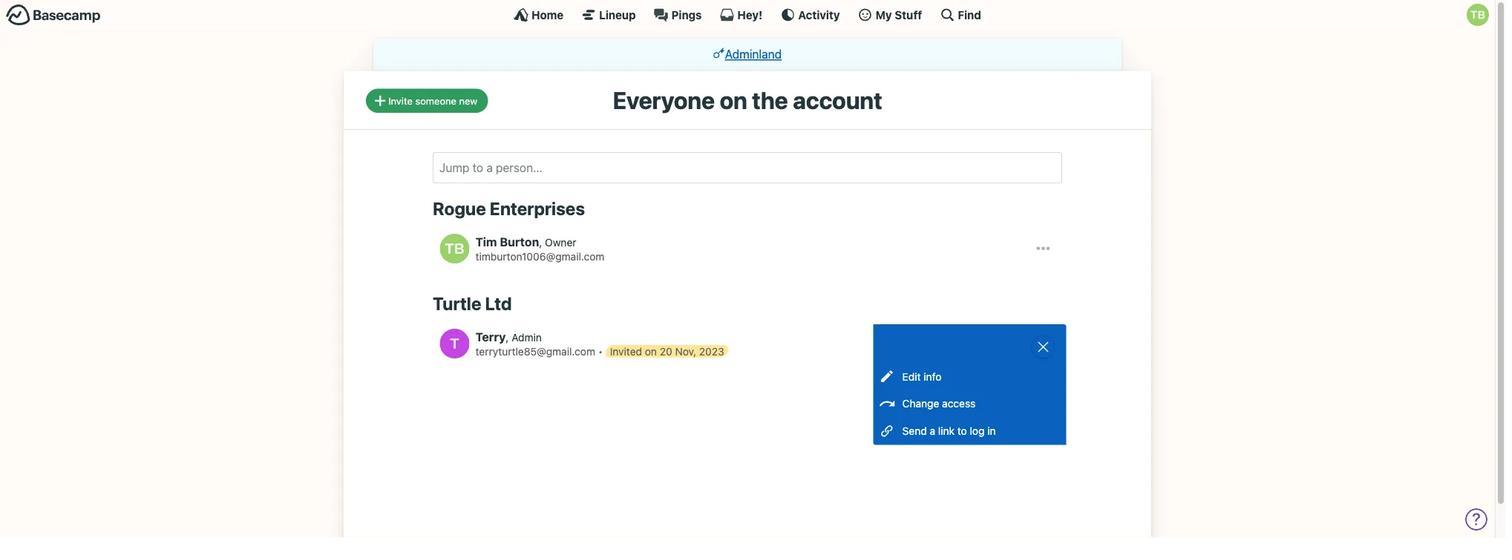 Task type: describe. For each thing, give the bounding box(es) containing it.
20
[[660, 345, 673, 358]]

stuff
[[895, 8, 923, 21]]

, inside tim burton , owner timburton1006@gmail.com
[[539, 236, 542, 249]]

link
[[938, 425, 955, 437]]

timburton1006@gmail.com
[[476, 250, 605, 262]]

rogue enterprises group
[[433, 198, 1063, 271]]

Jump to a person… text field
[[433, 152, 1063, 183]]

burton
[[500, 235, 539, 249]]

home link
[[514, 7, 564, 22]]

my stuff button
[[858, 7, 923, 22]]

find
[[958, 8, 982, 21]]

ltd
[[485, 293, 512, 314]]

tim
[[476, 235, 497, 249]]

hey!
[[738, 8, 763, 21]]

everyone on the account
[[613, 86, 883, 114]]

edit
[[903, 370, 921, 383]]

2023
[[699, 345, 725, 358]]

tim burton, owner at rogue enterprises image
[[440, 234, 470, 264]]

rogue enterprises
[[433, 198, 585, 219]]

to
[[958, 425, 967, 437]]

turtle ltd
[[433, 293, 512, 314]]

send a link to log in
[[903, 425, 996, 437]]

tim burton image
[[1467, 4, 1490, 26]]

everyone
[[613, 86, 715, 114]]

invite someone new link
[[366, 89, 488, 113]]

account
[[793, 86, 883, 114]]

home
[[532, 8, 564, 21]]

send
[[903, 425, 927, 437]]

access
[[942, 398, 976, 410]]

pings button
[[654, 7, 702, 22]]

a
[[930, 425, 936, 437]]

tim burton option
[[433, 227, 1063, 271]]

adminland
[[725, 47, 782, 61]]



Task type: vqa. For each thing, say whether or not it's contained in the screenshot.
HEY! popup button on the top of the page
yes



Task type: locate. For each thing, give the bounding box(es) containing it.
0 horizontal spatial ,
[[506, 331, 509, 344]]

change
[[903, 398, 940, 410]]

, up the timburton1006@gmail.com
[[539, 236, 542, 249]]

turtle
[[433, 293, 482, 314]]

terryturtle85@gmail.com
[[476, 345, 596, 358]]

terry option
[[433, 322, 1067, 445]]

edit info
[[903, 370, 942, 383]]

in
[[988, 425, 996, 437]]

rogue
[[433, 198, 486, 219]]

activity
[[799, 8, 840, 21]]

1 horizontal spatial on
[[720, 86, 747, 114]]

on left "the"
[[720, 86, 747, 114]]

invite someone new
[[389, 95, 478, 106]]

adminland link
[[713, 47, 782, 61]]

invited
[[610, 345, 642, 358]]

tim burton , owner timburton1006@gmail.com
[[476, 235, 605, 262]]

edit info link
[[874, 363, 1067, 390]]

, inside terry , admin terryturtle85@gmail.com • invited on 20 nov, 2023
[[506, 331, 509, 344]]

0 vertical spatial on
[[720, 86, 747, 114]]

turtle ltd group
[[433, 293, 1067, 445]]

0 vertical spatial ,
[[539, 236, 542, 249]]

on
[[720, 86, 747, 114], [645, 345, 657, 358]]

info
[[924, 370, 942, 383]]

my
[[876, 8, 892, 21]]

activity link
[[781, 7, 840, 22]]

,
[[539, 236, 542, 249], [506, 331, 509, 344]]

my stuff
[[876, 8, 923, 21]]

log
[[970, 425, 985, 437]]

admin
[[512, 331, 542, 344]]

enterprises
[[490, 198, 585, 219]]

invite
[[389, 95, 413, 106]]

nov,
[[675, 345, 697, 358]]

, left admin
[[506, 331, 509, 344]]

1 vertical spatial on
[[645, 345, 657, 358]]

new
[[459, 95, 478, 106]]

owner
[[545, 236, 577, 249]]

lineup
[[599, 8, 636, 21]]

on inside terry , admin terryturtle85@gmail.com • invited on 20 nov, 2023
[[645, 345, 657, 358]]

lineup link
[[582, 7, 636, 22]]

•
[[598, 345, 603, 358]]

pings
[[672, 8, 702, 21]]

find button
[[940, 7, 982, 22]]

main element
[[0, 0, 1496, 29]]

send a link to log in link
[[874, 418, 1067, 445]]

terry , admin terryturtle85@gmail.com • invited on 20 nov, 2023
[[476, 330, 725, 358]]

someone
[[415, 95, 457, 106]]

change access
[[903, 398, 976, 410]]

1 vertical spatial ,
[[506, 331, 509, 344]]

on left 20
[[645, 345, 657, 358]]

0 horizontal spatial on
[[645, 345, 657, 358]]

1 horizontal spatial ,
[[539, 236, 542, 249]]

terry
[[476, 330, 506, 344]]

the
[[752, 86, 788, 114]]

hey! button
[[720, 7, 763, 22]]

terry, admin at turtle ltd image
[[440, 329, 470, 359]]

switch accounts image
[[6, 4, 101, 27]]

change access link
[[874, 390, 1067, 418]]



